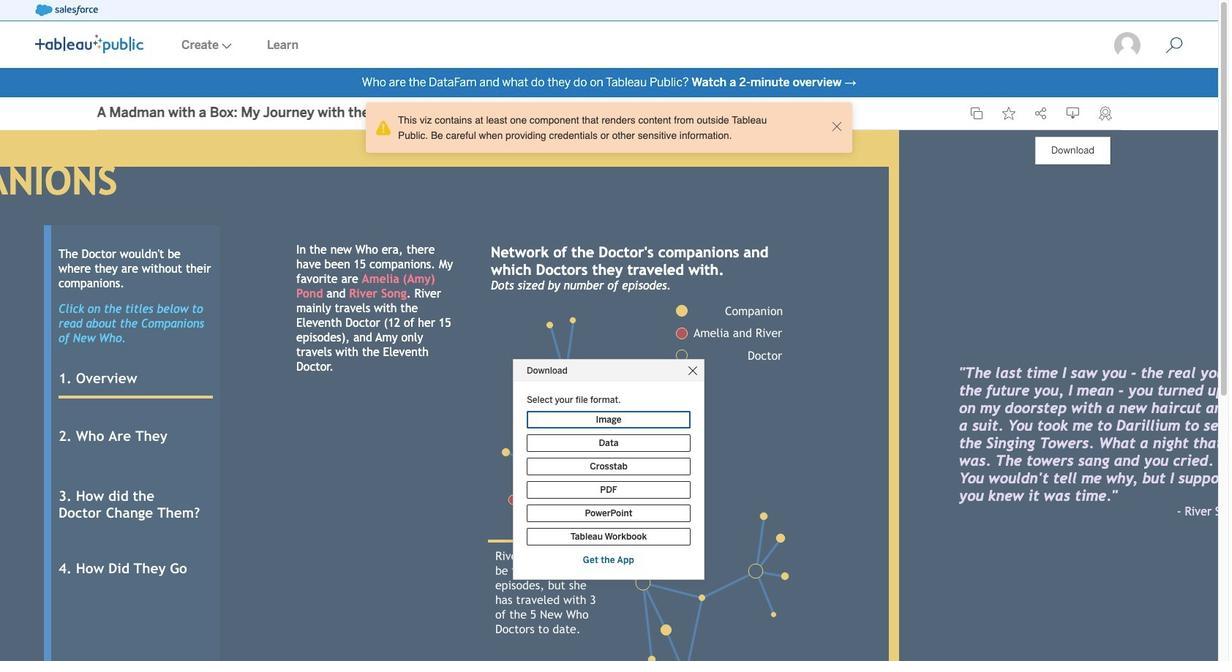 Task type: vqa. For each thing, say whether or not it's contained in the screenshot.
Make a copy image at the top right of the page
yes



Task type: locate. For each thing, give the bounding box(es) containing it.
nominate for viz of the day image
[[1099, 106, 1112, 121]]

logo image
[[35, 34, 143, 53]]

make a copy image
[[970, 107, 983, 120]]

tara.schultz image
[[1113, 31, 1142, 60]]

alert
[[372, 108, 828, 147]]

create image
[[219, 43, 232, 49]]

salesforce logo image
[[35, 4, 98, 16]]

favorite button image
[[1002, 107, 1015, 120]]



Task type: describe. For each thing, give the bounding box(es) containing it.
go to search image
[[1148, 37, 1201, 54]]



